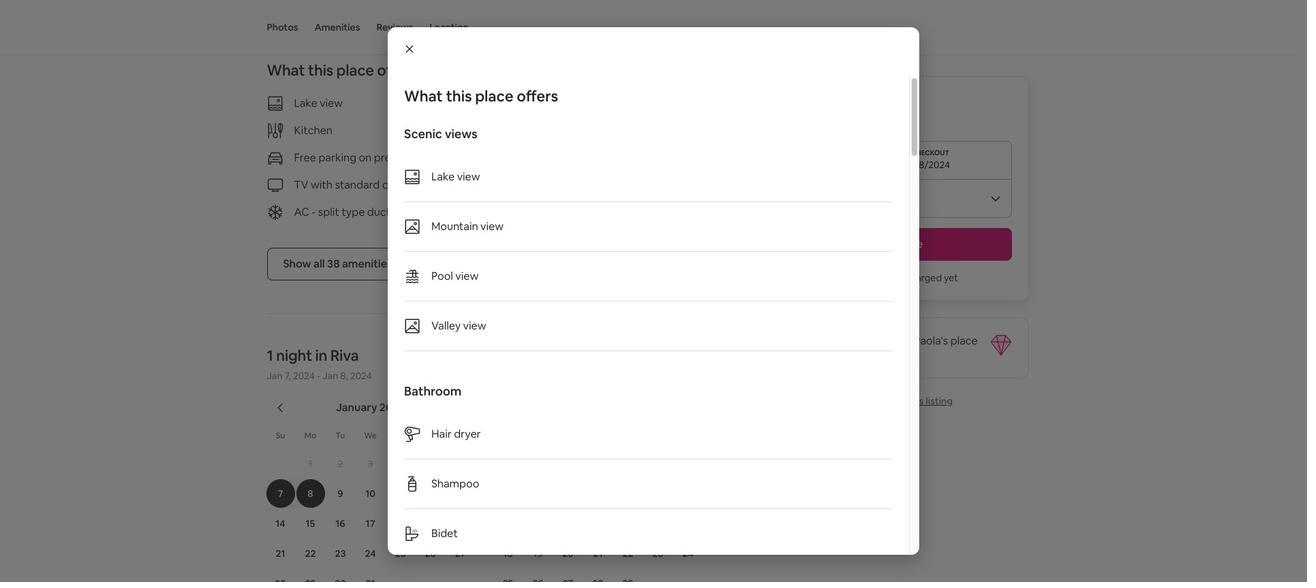 Task type: describe. For each thing, give the bounding box(es) containing it.
1 night in riva jan 7, 2024 - jan 8, 2024
[[267, 346, 372, 383]]

cable
[[382, 178, 410, 192]]

17, saturday, february 2024. unavailable button
[[674, 510, 703, 539]]

1 2 from the left
[[338, 458, 343, 470]]

be
[[892, 272, 904, 284]]

bathroom
[[404, 384, 462, 400]]

1 24 button from the left
[[356, 540, 386, 569]]

1/8/2024
[[912, 159, 951, 171]]

yet
[[945, 272, 959, 284]]

1 22 from the left
[[305, 548, 316, 560]]

16
[[336, 518, 345, 530]]

1 for 1st 1 button from left
[[309, 458, 313, 470]]

hair
[[432, 428, 452, 442]]

15
[[306, 518, 315, 530]]

18 for 18 button to the right
[[503, 548, 513, 560]]

2 22 button from the left
[[613, 540, 643, 569]]

amenities
[[315, 21, 360, 33]]

21 for second '21' button from the right
[[276, 548, 285, 560]]

10
[[366, 488, 376, 500]]

tv
[[294, 178, 308, 192]]

27
[[455, 548, 466, 560]]

5 button
[[416, 450, 446, 479]]

2 horizontal spatial this
[[908, 395, 924, 408]]

split
[[318, 205, 339, 220]]

reserve
[[882, 237, 924, 252]]

booked.
[[862, 348, 903, 362]]

0 vertical spatial 20
[[455, 518, 466, 530]]

mountain view inside 'list'
[[432, 220, 504, 234]]

1 horizontal spatial 20
[[563, 548, 574, 560]]

tv with standard cable
[[294, 178, 410, 192]]

1 for 2nd 1 button from left
[[626, 458, 630, 470]]

su
[[276, 431, 285, 442]]

we
[[364, 431, 377, 442]]

location
[[430, 21, 469, 33]]

13, tuesday, february 2024. this day is only available for checkout. button
[[554, 510, 583, 539]]

- inside the 1 night in riva jan 7, 2024 - jan 8, 2024
[[317, 370, 321, 383]]

kitchen
[[294, 123, 333, 138]]

11, sunday, february 2024. available. select as check-in date. button
[[494, 510, 523, 539]]

dryer
[[454, 428, 481, 442]]

1 inside the 1 night in riva jan 7, 2024 - jan 8, 2024
[[267, 346, 273, 365]]

1 jan from the left
[[267, 370, 283, 383]]

27 button
[[446, 540, 476, 569]]

2 23 button from the left
[[643, 540, 673, 569]]

mo
[[305, 431, 317, 442]]

17 button
[[356, 510, 386, 539]]

with
[[311, 178, 333, 192]]

23 for first 23 button from the right
[[653, 548, 664, 560]]

1 2 button from the left
[[326, 450, 356, 479]]

1 24 from the left
[[365, 548, 376, 560]]

or
[[550, 205, 561, 220]]

fr
[[427, 431, 434, 442]]

1 21 button from the left
[[266, 540, 296, 569]]

location button
[[430, 0, 469, 55]]

report this listing button
[[853, 395, 953, 408]]

patio or balcony
[[522, 205, 602, 220]]

reserve button
[[793, 228, 1013, 261]]

report this listing
[[875, 395, 953, 408]]

shampoo
[[432, 477, 480, 492]]

carla
[[886, 334, 912, 348]]

2 2 from the left
[[656, 458, 661, 470]]

38
[[327, 257, 340, 271]]

paola's
[[915, 334, 949, 348]]

15, thursday, february 2024. unavailable button
[[614, 510, 643, 539]]

what for lake
[[267, 61, 305, 80]]

show all 38 amenities button
[[267, 248, 409, 281]]

26 button
[[416, 540, 446, 569]]

1 horizontal spatial 18 button
[[493, 540, 523, 569]]

9 button
[[326, 480, 356, 509]]

you
[[847, 272, 864, 284]]

14
[[276, 518, 285, 530]]

0 vertical spatial lake view
[[294, 96, 343, 110]]

0 horizontal spatial lake
[[294, 96, 318, 110]]

5, monday, february 2024. available. select as check-in date. button
[[524, 480, 553, 509]]

fully
[[839, 348, 860, 362]]

is
[[793, 348, 801, 362]]

usually
[[803, 348, 837, 362]]

0 vertical spatial 20 button
[[446, 510, 476, 539]]

what for scenic
[[404, 87, 443, 106]]

2 22 from the left
[[623, 548, 634, 560]]

19 for '19' button to the top
[[426, 518, 435, 530]]

7 button
[[266, 480, 296, 509]]

26
[[425, 548, 436, 560]]

2 1 button from the left
[[613, 450, 643, 479]]

14 button
[[266, 510, 296, 539]]

place for lake view
[[336, 61, 374, 80]]

balcony
[[563, 205, 602, 220]]

25 button
[[386, 540, 416, 569]]

this for view
[[308, 61, 333, 80]]

won't
[[866, 272, 890, 284]]

6
[[458, 458, 463, 470]]

7,
[[285, 370, 291, 383]]

1/8/2024 button
[[793, 141, 1013, 179]]

valley
[[432, 319, 461, 333]]

25
[[395, 548, 406, 560]]

night
[[276, 346, 312, 365]]

place for scenic views
[[475, 87, 514, 106]]

mountain inside 'what this place offers' dialog
[[432, 220, 478, 234]]

2 jan from the left
[[323, 370, 338, 383]]

show all 38 amenities
[[283, 257, 393, 271]]

pool
[[432, 269, 453, 284]]

offers for views
[[517, 87, 559, 106]]

8 button
[[296, 480, 326, 509]]

ductless
[[367, 205, 409, 220]]

ac - split type ductless system
[[294, 205, 448, 220]]

type
[[342, 205, 365, 220]]

what this place offers for scenic views
[[404, 87, 559, 106]]

1 22 button from the left
[[296, 540, 326, 569]]

2 24 from the left
[[683, 548, 694, 560]]

9, friday, february 2024. available. select as check-in date. button
[[644, 480, 673, 509]]

2024 inside calendar 'application'
[[380, 401, 405, 415]]

1 23 button from the left
[[326, 540, 356, 569]]

2 2 button from the left
[[643, 450, 673, 479]]

valley view
[[432, 319, 487, 333]]



Task type: vqa. For each thing, say whether or not it's contained in the screenshot.
-
yes



Task type: locate. For each thing, give the bounding box(es) containing it.
offers inside dialog
[[517, 87, 559, 106]]

2024 right '7,'
[[293, 370, 315, 383]]

riva
[[331, 346, 359, 365]]

3 up "10, saturday, february 2024. available. select as check-in date." button
[[686, 458, 691, 470]]

1 button down mo
[[296, 450, 326, 479]]

1 horizontal spatial jan
[[323, 370, 338, 383]]

amenities button
[[315, 0, 360, 55]]

what this place offers for lake view
[[267, 61, 419, 80]]

1 horizontal spatial 19
[[533, 548, 543, 560]]

2 3 button from the left
[[673, 450, 703, 479]]

0 horizontal spatial 2 button
[[326, 450, 356, 479]]

place right paola's on the bottom right
[[951, 334, 978, 348]]

3 down we
[[368, 458, 373, 470]]

23 button
[[326, 540, 356, 569], [643, 540, 673, 569]]

0 horizontal spatial -
[[312, 205, 316, 220]]

23
[[335, 548, 346, 560], [653, 548, 664, 560]]

24 button down 17, saturday, february 2024. unavailable "button"
[[673, 540, 703, 569]]

1 vertical spatial place
[[475, 87, 514, 106]]

1 horizontal spatial 3
[[686, 458, 691, 470]]

photos button
[[267, 0, 298, 55]]

24 button left "25"
[[356, 540, 386, 569]]

22 down 15, thursday, february 2024. unavailable button
[[623, 548, 634, 560]]

1 vertical spatial -
[[317, 370, 321, 383]]

2024 up th
[[380, 401, 405, 415]]

24 button
[[356, 540, 386, 569], [673, 540, 703, 569]]

1 horizontal spatial 2
[[656, 458, 661, 470]]

place down amenities button
[[336, 61, 374, 80]]

what inside dialog
[[404, 87, 443, 106]]

1 button up 8, thursday, february 2024. available. select as check-in date. button
[[613, 450, 643, 479]]

1 vertical spatial 19
[[533, 548, 543, 560]]

scenic
[[404, 126, 442, 142]]

place up views
[[475, 87, 514, 106]]

0 vertical spatial 19 button
[[416, 510, 446, 539]]

january
[[336, 401, 377, 415]]

22 button
[[296, 540, 326, 569], [613, 540, 643, 569]]

1 horizontal spatial 20 button
[[553, 540, 583, 569]]

this up views
[[446, 87, 472, 106]]

standard
[[335, 178, 380, 192]]

23 for second 23 button from right
[[335, 548, 346, 560]]

22
[[305, 548, 316, 560], [623, 548, 634, 560]]

1 horizontal spatial -
[[317, 370, 321, 383]]

0 horizontal spatial 21 button
[[266, 540, 296, 569]]

24 left "25"
[[365, 548, 376, 560]]

1 horizontal spatial 1 button
[[613, 450, 643, 479]]

all
[[314, 257, 325, 271]]

18 right 17 button
[[396, 518, 405, 530]]

1 vertical spatial offers
[[517, 87, 559, 106]]

0 horizontal spatial 1
[[267, 346, 273, 365]]

what
[[267, 61, 305, 80], [404, 87, 443, 106]]

show
[[283, 257, 311, 271]]

23 down the 16, friday, february 2024. unavailable button
[[653, 548, 664, 560]]

0 horizontal spatial offers
[[377, 61, 419, 80]]

1 vertical spatial 20
[[563, 548, 574, 560]]

1 1 button from the left
[[296, 450, 326, 479]]

tu
[[336, 431, 345, 442]]

23 down 16
[[335, 548, 346, 560]]

1 vertical spatial 19 button
[[523, 540, 553, 569]]

ac
[[294, 205, 309, 220]]

0 horizontal spatial 1 button
[[296, 450, 326, 479]]

18 down 11, sunday, february 2024. available. select as check-in date. button
[[503, 548, 513, 560]]

1 horizontal spatial 2024
[[350, 370, 372, 383]]

reviews button
[[377, 0, 413, 55]]

21 for 2nd '21' button from the left
[[594, 548, 603, 560]]

bidet
[[432, 527, 458, 541]]

0 horizontal spatial 22 button
[[296, 540, 326, 569]]

23 button down 16
[[326, 540, 356, 569]]

0 horizontal spatial place
[[336, 61, 374, 80]]

2 button up 9, friday, february 2024. available. select as check-in date. button
[[643, 450, 673, 479]]

0 horizontal spatial 18
[[396, 518, 405, 530]]

this inside dialog
[[446, 87, 472, 106]]

19 button
[[416, 510, 446, 539], [523, 540, 553, 569]]

calendar application
[[251, 387, 1170, 583]]

pool view
[[432, 269, 479, 284]]

2 up 9, friday, february 2024. available. select as check-in date. button
[[656, 458, 661, 470]]

1 horizontal spatial this
[[446, 87, 472, 106]]

5
[[428, 458, 433, 470]]

0 horizontal spatial 2024
[[293, 370, 315, 383]]

12 button
[[416, 480, 446, 509]]

free parking on premises
[[294, 151, 420, 165]]

1 vertical spatial this
[[446, 87, 472, 106]]

offers for view
[[377, 61, 419, 80]]

this for views
[[446, 87, 472, 106]]

0 vertical spatial mountain view
[[522, 96, 595, 110]]

premises
[[374, 151, 420, 165]]

scenic views
[[404, 126, 478, 142]]

0 horizontal spatial 24
[[365, 548, 376, 560]]

0 vertical spatial place
[[336, 61, 374, 80]]

0 horizontal spatial 23
[[335, 548, 346, 560]]

1 3 button from the left
[[356, 450, 386, 479]]

place inside dialog
[[475, 87, 514, 106]]

0 vertical spatial 18
[[396, 518, 405, 530]]

1 vertical spatial 18
[[503, 548, 513, 560]]

0 vertical spatial list
[[404, 153, 893, 352]]

1 horizontal spatial 23
[[653, 548, 664, 560]]

0 horizontal spatial lake view
[[294, 96, 343, 110]]

0 vertical spatial this
[[308, 61, 333, 80]]

0 vertical spatial -
[[312, 205, 316, 220]]

what this place offers dialog
[[388, 27, 920, 583]]

photos
[[267, 21, 298, 33]]

1 list from the top
[[404, 153, 893, 352]]

report
[[875, 395, 906, 408]]

2024 right 8,
[[350, 370, 372, 383]]

0 horizontal spatial 20 button
[[446, 510, 476, 539]]

1 21 from the left
[[276, 548, 285, 560]]

18 button up 25 button
[[386, 510, 416, 539]]

2 21 button from the left
[[583, 540, 613, 569]]

13 button
[[446, 480, 476, 509]]

1 vertical spatial lake view
[[432, 170, 480, 184]]

1 horizontal spatial mountain view
[[522, 96, 595, 110]]

12, monday, february 2024. available. select as check-in date. button
[[524, 510, 553, 539]]

10 button
[[356, 480, 386, 509]]

1 horizontal spatial 21
[[594, 548, 603, 560]]

19 for bottom '19' button
[[533, 548, 543, 560]]

0 horizontal spatial what
[[267, 61, 305, 80]]

8, thursday, february 2024. available. select as check-in date. button
[[614, 480, 643, 509]]

16, friday, february 2024. unavailable button
[[644, 510, 673, 539]]

what this place offers up views
[[404, 87, 559, 106]]

lake inside 'list'
[[432, 170, 455, 184]]

on
[[359, 151, 372, 165]]

14, wednesday, february 2024. unavailable button
[[584, 510, 613, 539]]

0 horizontal spatial 18 button
[[386, 510, 416, 539]]

1 horizontal spatial 24
[[683, 548, 694, 560]]

0 horizontal spatial 19
[[426, 518, 435, 530]]

1 horizontal spatial place
[[475, 87, 514, 106]]

hair dryer
[[432, 428, 481, 442]]

what down photos
[[267, 61, 305, 80]]

3 button up "10, saturday, february 2024. available. select as check-in date." button
[[673, 450, 703, 479]]

0 horizontal spatial 19 button
[[416, 510, 446, 539]]

20 button down 13, tuesday, february 2024. this day is only available for checkout. button
[[553, 540, 583, 569]]

1 button
[[296, 450, 326, 479], [613, 450, 643, 479]]

- right ac
[[312, 205, 316, 220]]

7, wednesday, february 2024. available. select as check-in date. button
[[584, 480, 613, 509]]

1 vertical spatial what
[[404, 87, 443, 106]]

1 3 from the left
[[368, 458, 373, 470]]

21 down 14
[[276, 548, 285, 560]]

19 button up 26 "button"
[[416, 510, 446, 539]]

in
[[315, 346, 327, 365]]

1 vertical spatial lake
[[432, 170, 455, 184]]

22 button down 15, thursday, february 2024. unavailable button
[[613, 540, 643, 569]]

what this place offers down amenities button
[[267, 61, 419, 80]]

list for bathroom
[[404, 410, 893, 583]]

parking
[[319, 151, 357, 165]]

1 down mo
[[309, 458, 313, 470]]

2 24 button from the left
[[673, 540, 703, 569]]

1 vertical spatial 18 button
[[493, 540, 523, 569]]

0 horizontal spatial 20
[[455, 518, 466, 530]]

2 down tu
[[338, 458, 343, 470]]

2 vertical spatial place
[[951, 334, 978, 348]]

2 horizontal spatial 1
[[626, 458, 630, 470]]

23 button down the 16, friday, february 2024. unavailable button
[[643, 540, 673, 569]]

0 horizontal spatial jan
[[267, 370, 283, 383]]

2 vertical spatial this
[[908, 395, 924, 408]]

what up scenic
[[404, 87, 443, 106]]

0 vertical spatial lake
[[294, 96, 318, 110]]

22 button down 15 button on the left of the page
[[296, 540, 326, 569]]

0 vertical spatial what
[[267, 61, 305, 80]]

sa
[[456, 431, 465, 442]]

19 button down 12, monday, february 2024. available. select as check-in date. button
[[523, 540, 553, 569]]

3
[[368, 458, 373, 470], [686, 458, 691, 470]]

18 button down 11, sunday, february 2024. available. select as check-in date. button
[[493, 540, 523, 569]]

1 horizontal spatial 22
[[623, 548, 634, 560]]

16 button
[[326, 510, 356, 539]]

11
[[396, 488, 405, 500]]

1 horizontal spatial what
[[404, 87, 443, 106]]

0 horizontal spatial 2
[[338, 458, 343, 470]]

1 horizontal spatial mountain
[[522, 96, 569, 110]]

0 horizontal spatial 3 button
[[356, 450, 386, 479]]

reviews
[[377, 21, 413, 33]]

24 down 17, saturday, february 2024. unavailable "button"
[[683, 548, 694, 560]]

17
[[366, 518, 375, 530]]

place inside carla paola's place is usually fully booked.
[[951, 334, 978, 348]]

lake view up kitchen
[[294, 96, 343, 110]]

0 horizontal spatial 21
[[276, 548, 285, 560]]

charged
[[906, 272, 942, 284]]

1 vertical spatial list
[[404, 410, 893, 583]]

2 3 from the left
[[686, 458, 691, 470]]

0 vertical spatial 19
[[426, 518, 435, 530]]

9
[[338, 488, 343, 500]]

1 up 8, thursday, february 2024. available. select as check-in date. button
[[626, 458, 630, 470]]

1 horizontal spatial 22 button
[[613, 540, 643, 569]]

0 horizontal spatial this
[[308, 61, 333, 80]]

2 horizontal spatial place
[[951, 334, 978, 348]]

21 button
[[266, 540, 296, 569], [583, 540, 613, 569]]

this down amenities button
[[308, 61, 333, 80]]

1 horizontal spatial 2 button
[[643, 450, 673, 479]]

2 button
[[326, 450, 356, 479], [643, 450, 673, 479]]

jan left 8,
[[323, 370, 338, 383]]

1 horizontal spatial 1
[[309, 458, 313, 470]]

list
[[404, 153, 893, 352], [404, 410, 893, 583]]

18 for top 18 button
[[396, 518, 405, 530]]

20 button down 13 "button"
[[446, 510, 476, 539]]

19 down 12, monday, february 2024. available. select as check-in date. button
[[533, 548, 543, 560]]

1 horizontal spatial 18
[[503, 548, 513, 560]]

1 vertical spatial mountain view
[[432, 220, 504, 234]]

20 down 13, tuesday, february 2024. this day is only available for checkout. button
[[563, 548, 574, 560]]

1 left 'night'
[[267, 346, 273, 365]]

3 button
[[356, 450, 386, 479], [673, 450, 703, 479]]

this left "listing"
[[908, 395, 924, 408]]

2 23 from the left
[[653, 548, 664, 560]]

th
[[396, 431, 406, 442]]

1 vertical spatial 20 button
[[553, 540, 583, 569]]

11 button
[[386, 480, 416, 509]]

lake up kitchen
[[294, 96, 318, 110]]

view
[[320, 96, 343, 110], [572, 96, 595, 110], [457, 170, 480, 184], [481, 220, 504, 234], [456, 269, 479, 284], [463, 319, 487, 333]]

0 horizontal spatial 23 button
[[326, 540, 356, 569]]

1 horizontal spatial 19 button
[[523, 540, 553, 569]]

this
[[308, 61, 333, 80], [446, 87, 472, 106], [908, 395, 924, 408]]

1 vertical spatial mountain
[[432, 220, 478, 234]]

8,
[[340, 370, 348, 383]]

13
[[456, 488, 465, 500]]

1 horizontal spatial 24 button
[[673, 540, 703, 569]]

jan left '7,'
[[267, 370, 283, 383]]

20
[[455, 518, 466, 530], [563, 548, 574, 560]]

1 horizontal spatial offers
[[517, 87, 559, 106]]

place
[[336, 61, 374, 80], [475, 87, 514, 106], [951, 334, 978, 348]]

0 horizontal spatial mountain
[[432, 220, 478, 234]]

2 21 from the left
[[594, 548, 603, 560]]

lake view down views
[[432, 170, 480, 184]]

0 horizontal spatial 22
[[305, 548, 316, 560]]

2 button down tu
[[326, 450, 356, 479]]

lake up system
[[432, 170, 455, 184]]

7
[[278, 488, 283, 500]]

0 vertical spatial what this place offers
[[267, 61, 419, 80]]

listing
[[926, 395, 953, 408]]

0 vertical spatial 18 button
[[386, 510, 416, 539]]

what this place offers inside dialog
[[404, 87, 559, 106]]

21 button down 14, wednesday, february 2024. unavailable button
[[583, 540, 613, 569]]

mountain
[[522, 96, 569, 110], [432, 220, 478, 234]]

0 vertical spatial offers
[[377, 61, 419, 80]]

19 down 12
[[426, 518, 435, 530]]

1 vertical spatial what this place offers
[[404, 87, 559, 106]]

22 down 15 button on the left of the page
[[305, 548, 316, 560]]

10, saturday, february 2024. available. select as check-in date. button
[[674, 480, 703, 509]]

list containing lake view
[[404, 153, 893, 352]]

views
[[445, 126, 478, 142]]

21 button down 14 button
[[266, 540, 296, 569]]

6 button
[[446, 450, 476, 479]]

1 horizontal spatial 23 button
[[643, 540, 673, 569]]

2 horizontal spatial 2024
[[380, 401, 405, 415]]

15 button
[[296, 510, 326, 539]]

patio
[[522, 205, 548, 220]]

carla paola's place is usually fully booked.
[[793, 334, 978, 362]]

free
[[294, 151, 316, 165]]

amenities
[[342, 257, 393, 271]]

1 horizontal spatial lake
[[432, 170, 455, 184]]

3 button down we
[[356, 450, 386, 479]]

6, tuesday, february 2024. available. select as check-in date. button
[[554, 480, 583, 509]]

4, sunday, february 2024. available. select as check-in date. button
[[494, 480, 523, 509]]

21 down 14, wednesday, february 2024. unavailable button
[[594, 548, 603, 560]]

0 horizontal spatial mountain view
[[432, 220, 504, 234]]

list for scenic views
[[404, 153, 893, 352]]

1 horizontal spatial lake view
[[432, 170, 480, 184]]

system
[[412, 205, 448, 220]]

lake
[[294, 96, 318, 110], [432, 170, 455, 184]]

1 horizontal spatial 21 button
[[583, 540, 613, 569]]

mountain view
[[522, 96, 595, 110], [432, 220, 504, 234]]

lake view inside 'list'
[[432, 170, 480, 184]]

1 23 from the left
[[335, 548, 346, 560]]

january 2024
[[336, 401, 405, 415]]

2 list from the top
[[404, 410, 893, 583]]

list containing hair dryer
[[404, 410, 893, 583]]

20 down 13 on the left of the page
[[455, 518, 466, 530]]

12
[[426, 488, 435, 500]]

0 vertical spatial mountain
[[522, 96, 569, 110]]

offers
[[377, 61, 419, 80], [517, 87, 559, 106]]

0 horizontal spatial 24 button
[[356, 540, 386, 569]]

- down in
[[317, 370, 321, 383]]

0 horizontal spatial 3
[[368, 458, 373, 470]]



